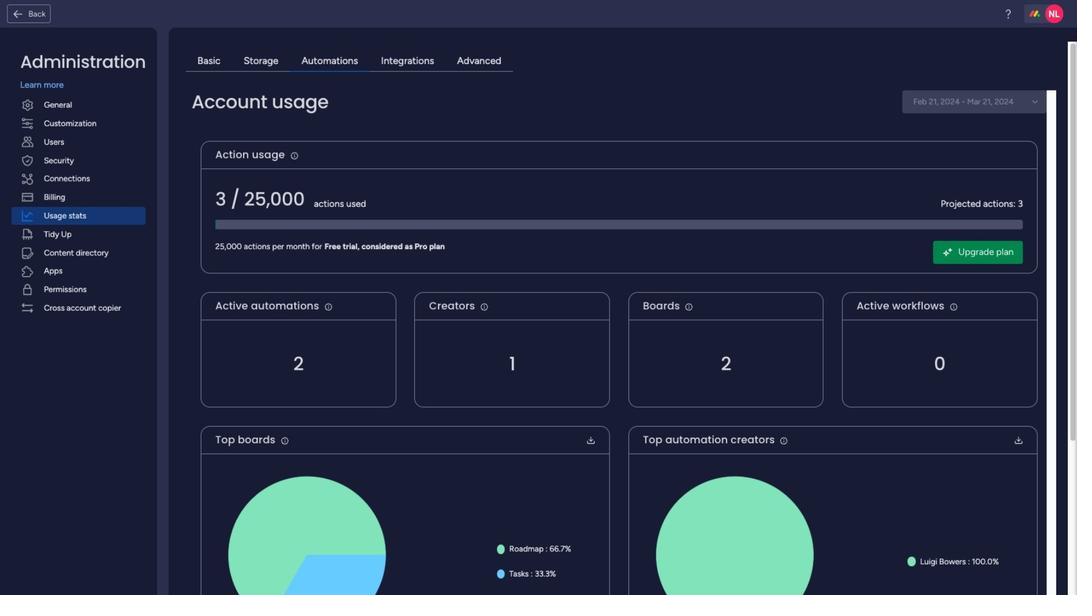 Task type: vqa. For each thing, say whether or not it's contained in the screenshot.
'Complete Profile' link
no



Task type: describe. For each thing, give the bounding box(es) containing it.
region for first export csv icon from the right
[[629, 455, 1037, 596]]

1 export csv image from the left
[[586, 436, 596, 445]]

2 export csv image from the left
[[1014, 436, 1023, 445]]

back to workspace image
[[12, 8, 24, 20]]

help image
[[1003, 8, 1014, 20]]

region for first export csv icon from the left
[[202, 455, 609, 596]]



Task type: locate. For each thing, give the bounding box(es) containing it.
0 horizontal spatial region
[[202, 455, 609, 596]]

1 horizontal spatial export csv image
[[1014, 436, 1023, 445]]

1 region from the left
[[202, 455, 609, 596]]

noah lott image
[[1045, 5, 1064, 23]]

export csv image
[[586, 436, 596, 445], [1014, 436, 1023, 445]]

region
[[202, 455, 609, 596], [629, 455, 1037, 596]]

0 horizontal spatial export csv image
[[586, 436, 596, 445]]

2 region from the left
[[629, 455, 1037, 596]]

1 horizontal spatial region
[[629, 455, 1037, 596]]



